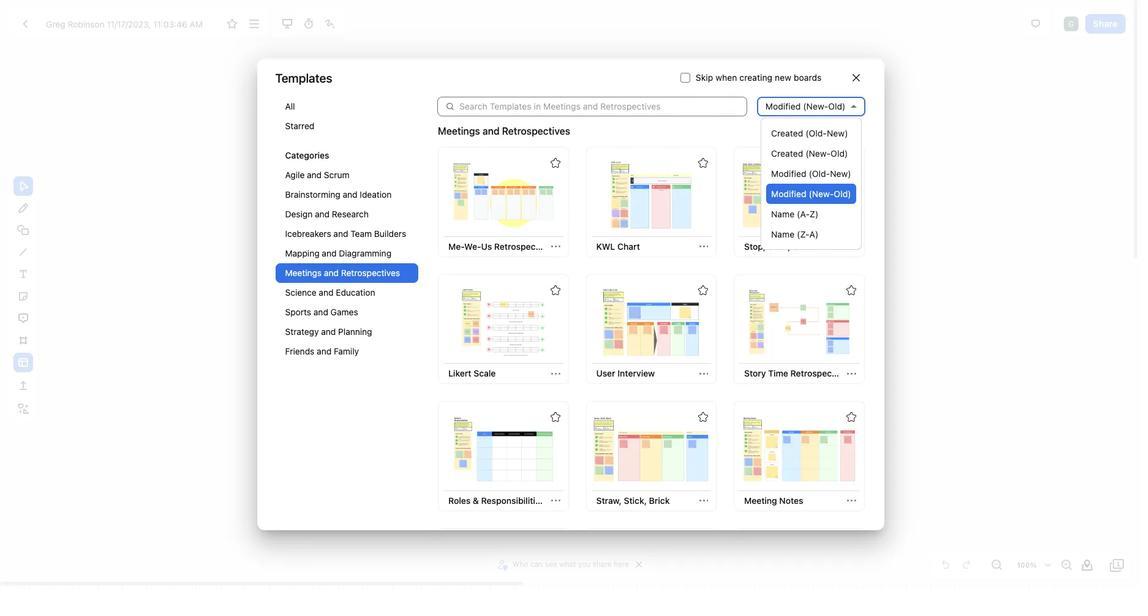 Task type: vqa. For each thing, say whether or not it's contained in the screenshot.
bottommost Old)
yes



Task type: describe. For each thing, give the bounding box(es) containing it.
dashboard image
[[18, 17, 32, 31]]

z)
[[810, 209, 819, 219]]

agile
[[285, 170, 305, 180]]

more options for user interview image
[[699, 369, 709, 378]]

science
[[285, 288, 317, 298]]

here
[[614, 560, 629, 569]]

thumbnail for roles & responsibilities image
[[445, 415, 562, 484]]

time
[[769, 368, 789, 379]]

(new- for modified (new-old) dropdown button
[[804, 101, 829, 112]]

me-
[[449, 241, 465, 252]]

design
[[285, 209, 313, 219]]

a)
[[810, 229, 819, 240]]

strategy
[[285, 327, 319, 337]]

kwl chart
[[597, 241, 640, 252]]

games
[[331, 307, 358, 318]]

zoom out image
[[990, 558, 1004, 573]]

who
[[513, 560, 529, 569]]

roles
[[449, 495, 471, 506]]

1 horizontal spatial meetings and retrospectives
[[438, 126, 570, 137]]

card for template story time retrospective element
[[734, 274, 865, 384]]

boards
[[794, 72, 822, 83]]

retrospectives inside status
[[502, 126, 570, 137]]

story time retrospective button
[[740, 364, 847, 384]]

user interview button
[[592, 364, 660, 384]]

me-we-us retrospective button
[[444, 237, 551, 257]]

Search Templates in Meetings and Retrospectives text field
[[460, 97, 747, 117]]

modified (new-old) button
[[757, 87, 866, 127]]

star this whiteboard image for us
[[551, 158, 560, 168]]

modified (old-new)
[[771, 169, 852, 179]]

stop,
[[744, 241, 766, 252]]

likert
[[449, 368, 472, 379]]

thumbnail for stop, start, continue image
[[741, 161, 858, 229]]

star this whiteboard image for retrospective
[[847, 285, 856, 295]]

diagramming
[[339, 248, 392, 259]]

(new- for created (new-old) option
[[806, 148, 831, 159]]

more options for meeting notes image
[[847, 496, 857, 506]]

new
[[775, 72, 792, 83]]

list box containing created (old-new)
[[761, 118, 862, 250]]

responsibilities
[[481, 495, 545, 506]]

when
[[716, 72, 737, 83]]

planning
[[338, 327, 372, 337]]

star this whiteboard image for likert scale
[[551, 285, 560, 295]]

stop, start, continue button
[[740, 237, 835, 257]]

notes
[[780, 495, 804, 506]]

can
[[531, 560, 543, 569]]

name for name (z-a)
[[771, 229, 795, 240]]

card for template kwl chart element
[[586, 147, 717, 257]]

created for created (old-new)
[[771, 128, 804, 138]]

roles & responsibilities
[[449, 495, 545, 506]]

thumbnail for user interview image
[[593, 288, 710, 356]]

categories element
[[275, 97, 419, 374]]

Document name text field
[[37, 14, 221, 34]]

meetings and retrospectives status
[[438, 124, 570, 139]]

who can see what you share here button
[[496, 556, 632, 574]]

who can see what you share here
[[513, 560, 629, 569]]

straw, stick, brick
[[597, 495, 670, 506]]

name (z-a) option
[[767, 224, 856, 244]]

strategy and planning
[[285, 327, 372, 337]]

created (old-new)
[[771, 128, 848, 138]]

starred
[[285, 121, 315, 131]]

(a-
[[797, 209, 810, 219]]

interview
[[618, 368, 655, 379]]

more options for kwl chart image
[[699, 242, 709, 251]]

more options for likert scale image
[[552, 369, 561, 378]]

more tools image
[[16, 402, 31, 417]]

continue
[[793, 241, 830, 252]]

card for template roles & responsibilities element
[[438, 401, 569, 511]]

see
[[545, 560, 557, 569]]

kwl chart button
[[592, 237, 645, 257]]

me-we-us retrospective
[[449, 241, 551, 252]]

all
[[285, 101, 295, 112]]

roles & responsibilities button
[[444, 491, 549, 511]]

more options for straw, stick, brick image
[[699, 496, 709, 506]]

start,
[[768, 241, 791, 252]]

sports
[[285, 307, 311, 318]]

name (z-a)
[[771, 229, 819, 240]]

zoom in image
[[1059, 558, 1074, 573]]

new) for modified (old-new)
[[830, 169, 852, 179]]

(z-
[[797, 229, 810, 240]]

brainstorming
[[285, 189, 341, 200]]

agile and scrum
[[285, 170, 350, 180]]

science and education
[[285, 288, 375, 298]]

name (a-z) option
[[767, 204, 856, 224]]

meetings and retrospectives inside categories element
[[285, 268, 400, 278]]

(new- for modified (new-old) option on the right of the page
[[809, 189, 834, 199]]

star this whiteboard image for responsibilities
[[551, 412, 560, 422]]

friends
[[285, 346, 315, 357]]

card for template user interview element
[[586, 274, 717, 384]]

name (a-z)
[[771, 209, 819, 219]]

100 %
[[1017, 561, 1037, 569]]

stick,
[[624, 495, 647, 506]]

scrum
[[324, 170, 350, 180]]

old) for modified (new-old) dropdown button
[[829, 101, 846, 112]]

present image
[[280, 17, 294, 31]]

more options for story time retrospective image
[[847, 369, 857, 378]]

star this whiteboard image inside "card for template meeting notes" element
[[847, 412, 856, 422]]

friends and family
[[285, 346, 359, 357]]

more options for stop, start, continue image
[[847, 242, 857, 251]]

kwl
[[597, 241, 615, 252]]

user interview
[[597, 368, 655, 379]]

icebreakers
[[285, 229, 331, 239]]

sports and games
[[285, 307, 358, 318]]



Task type: locate. For each thing, give the bounding box(es) containing it.
templates image
[[16, 355, 31, 370]]

meeting notes button
[[740, 491, 809, 511]]

star this whiteboard image down more options for likert scale icon
[[551, 412, 560, 422]]

what
[[559, 560, 576, 569]]

modified (new-old) for modified (new-old) dropdown button
[[766, 101, 846, 112]]

0 vertical spatial retrospective
[[494, 241, 551, 252]]

star this whiteboard image inside card for template stop, start, continue element
[[847, 158, 856, 168]]

retrospective inside button
[[791, 368, 847, 379]]

0 vertical spatial old)
[[829, 101, 846, 112]]

meetings and retrospectives
[[438, 126, 570, 137], [285, 268, 400, 278]]

straw, stick, brick button
[[592, 491, 675, 511]]

retrospectives inside categories element
[[341, 268, 400, 278]]

old) for modified (new-old) option on the right of the page
[[834, 189, 851, 199]]

card for template likert scale element
[[438, 274, 569, 384]]

star this whiteboard image down more options for story time retrospective image
[[847, 412, 856, 422]]

1 horizontal spatial retrospectives
[[502, 126, 570, 137]]

retrospective inside button
[[494, 241, 551, 252]]

comment panel image
[[1029, 17, 1043, 31]]

retrospective
[[494, 241, 551, 252], [791, 368, 847, 379]]

more options for me-we-us retrospective image
[[552, 242, 561, 251]]

(new- up z)
[[809, 189, 834, 199]]

(new-
[[804, 101, 829, 112], [806, 148, 831, 159], [809, 189, 834, 199]]

0 horizontal spatial retrospective
[[494, 241, 551, 252]]

likert scale button
[[444, 364, 501, 384]]

created
[[771, 128, 804, 138], [771, 148, 804, 159]]

created (new-old) option
[[767, 143, 856, 164]]

thumbnail for meeting notes image
[[741, 415, 858, 484]]

scale
[[474, 368, 496, 379]]

modified (old-new) option
[[767, 164, 856, 184]]

retrospectives
[[502, 126, 570, 137], [341, 268, 400, 278]]

modified for modified (old-new) option
[[771, 169, 807, 179]]

you
[[578, 560, 591, 569]]

name
[[771, 209, 795, 219], [771, 229, 795, 240]]

1 name from the top
[[771, 209, 795, 219]]

list box
[[761, 118, 862, 250]]

modified (new-old) inside dropdown button
[[766, 101, 846, 112]]

templates
[[275, 71, 332, 85]]

(new- up created (old-new) option at the top right
[[804, 101, 829, 112]]

0 horizontal spatial meetings
[[285, 268, 322, 278]]

builders
[[374, 229, 406, 239]]

likert scale
[[449, 368, 496, 379]]

modified (new-old) option
[[767, 184, 856, 204]]

card for template meeting notes element
[[734, 401, 865, 511]]

1 horizontal spatial meetings
[[438, 126, 480, 137]]

0 vertical spatial modified
[[766, 101, 801, 112]]

creating
[[740, 72, 773, 83]]

meetings inside the meetings and retrospectives status
[[438, 126, 480, 137]]

(old- up modified (new-old) option on the right of the page
[[809, 169, 830, 179]]

1 vertical spatial name
[[771, 229, 795, 240]]

card for template me-we-us retrospective element
[[438, 147, 569, 257]]

pages image
[[1110, 558, 1125, 573]]

modified (new-old) up created (old-new)
[[766, 101, 846, 112]]

1 vertical spatial meetings
[[285, 268, 322, 278]]

1 vertical spatial old)
[[831, 148, 848, 159]]

modified (new-old) inside option
[[771, 189, 851, 199]]

0 vertical spatial retrospectives
[[502, 126, 570, 137]]

created (old-new) option
[[767, 123, 856, 143]]

share
[[1094, 18, 1118, 29]]

modified down created (new-old)
[[771, 169, 807, 179]]

story
[[744, 368, 766, 379]]

mapping and diagramming
[[285, 248, 392, 259]]

thumbnail for story time retrospective image
[[741, 288, 858, 356]]

skip when creating new boards
[[696, 72, 822, 83]]

2 vertical spatial (new-
[[809, 189, 834, 199]]

1 vertical spatial retrospectives
[[341, 268, 400, 278]]

timer image
[[301, 17, 316, 31]]

skip
[[696, 72, 713, 83]]

thumbnail for me-we-us retrospective image
[[445, 161, 562, 229]]

categories
[[285, 150, 329, 161]]

straw,
[[597, 495, 622, 506]]

2 vertical spatial modified
[[771, 189, 807, 199]]

1 vertical spatial modified
[[771, 169, 807, 179]]

modified
[[766, 101, 801, 112], [771, 169, 807, 179], [771, 189, 807, 199]]

1 vertical spatial (old-
[[809, 169, 830, 179]]

2 created from the top
[[771, 148, 804, 159]]

retrospective left more options for me-we-us retrospective icon
[[494, 241, 551, 252]]

&
[[473, 495, 479, 506]]

0 vertical spatial meetings and retrospectives
[[438, 126, 570, 137]]

old) for created (new-old) option
[[831, 148, 848, 159]]

(old- for created
[[806, 128, 827, 138]]

meetings and retrospectives element
[[437, 146, 866, 589]]

thumbnail for kwl chart image
[[593, 161, 710, 229]]

star this whiteboard image for user interview
[[699, 285, 708, 295]]

laser image
[[323, 17, 338, 31]]

new)
[[827, 128, 848, 138], [830, 169, 852, 179]]

modified (new-old)
[[766, 101, 846, 112], [771, 189, 851, 199]]

star this whiteboard image up the modified (old-new)
[[847, 158, 856, 168]]

team
[[351, 229, 372, 239]]

star this whiteboard image inside card for template likert scale element
[[551, 285, 560, 295]]

old)
[[829, 101, 846, 112], [831, 148, 848, 159], [834, 189, 851, 199]]

star this whiteboard image for straw, stick, brick
[[699, 412, 708, 422]]

(old- inside modified (old-new) option
[[809, 169, 830, 179]]

old) down the modified (old-new)
[[834, 189, 851, 199]]

meetings inside categories element
[[285, 268, 322, 278]]

upload pdfs and images image
[[16, 379, 31, 393]]

created up created (new-old)
[[771, 128, 804, 138]]

share
[[593, 560, 612, 569]]

0 vertical spatial modified (new-old)
[[766, 101, 846, 112]]

family
[[334, 346, 359, 357]]

0 vertical spatial new)
[[827, 128, 848, 138]]

star this whiteboard image inside the card for template straw, stick, brick element
[[699, 412, 708, 422]]

retrospective left more options for story time retrospective image
[[791, 368, 847, 379]]

education
[[336, 288, 375, 298]]

new) up modified (new-old) option on the right of the page
[[830, 169, 852, 179]]

star this whiteboard image for kwl chart
[[699, 158, 708, 168]]

modified up name (a-z)
[[771, 189, 807, 199]]

0 horizontal spatial retrospectives
[[341, 268, 400, 278]]

modified (new-old) down the modified (old-new)
[[771, 189, 851, 199]]

star this whiteboard image down the meetings and retrospectives status
[[551, 158, 560, 168]]

2 name from the top
[[771, 229, 795, 240]]

brick
[[649, 495, 670, 506]]

icebreakers and team builders
[[285, 229, 406, 239]]

name left (a-
[[771, 209, 795, 219]]

meeting notes
[[744, 495, 804, 506]]

and inside status
[[483, 126, 500, 137]]

0 vertical spatial (new-
[[804, 101, 829, 112]]

thumbnail for likert scale image
[[445, 288, 562, 356]]

star this whiteboard image for continue
[[847, 158, 856, 168]]

meetings
[[438, 126, 480, 137], [285, 268, 322, 278]]

100
[[1017, 561, 1030, 569]]

star this whiteboard image down more options for stop, start, continue image
[[847, 285, 856, 295]]

new) for created (old-new)
[[827, 128, 848, 138]]

2 vertical spatial old)
[[834, 189, 851, 199]]

1 vertical spatial created
[[771, 148, 804, 159]]

0 vertical spatial created
[[771, 128, 804, 138]]

new) up created (new-old) option
[[827, 128, 848, 138]]

star this whiteboard image inside card for template roles & responsibilities element
[[551, 412, 560, 422]]

modified down new
[[766, 101, 801, 112]]

1 vertical spatial meetings and retrospectives
[[285, 268, 400, 278]]

modified inside dropdown button
[[766, 101, 801, 112]]

(old- up created (new-old) option
[[806, 128, 827, 138]]

design and research
[[285, 209, 369, 219]]

brainstorming and ideation
[[285, 189, 392, 200]]

modified (new-old) for modified (new-old) option on the right of the page
[[771, 189, 851, 199]]

stop, start, continue
[[744, 241, 830, 252]]

created (new-old)
[[771, 148, 848, 159]]

(old- inside created (old-new) option
[[806, 128, 827, 138]]

1 vertical spatial modified (new-old)
[[771, 189, 851, 199]]

card for template straw, stick, brick element
[[586, 401, 717, 511]]

more options for roles & responsibilities image
[[552, 496, 561, 506]]

1 vertical spatial (new-
[[806, 148, 831, 159]]

name for name (a-z)
[[771, 209, 795, 219]]

(old- for modified
[[809, 169, 830, 179]]

modified for modified (new-old) option on the right of the page
[[771, 189, 807, 199]]

meeting
[[744, 495, 777, 506]]

star this whiteboard image
[[225, 17, 240, 31], [699, 158, 708, 168], [551, 285, 560, 295], [699, 285, 708, 295], [699, 412, 708, 422]]

we-
[[465, 241, 481, 252]]

card for template stop, start, continue element
[[734, 147, 865, 257]]

more options image
[[247, 17, 261, 31]]

created for created (new-old)
[[771, 148, 804, 159]]

1 horizontal spatial retrospective
[[791, 368, 847, 379]]

name up start,
[[771, 229, 795, 240]]

0 vertical spatial meetings
[[438, 126, 480, 137]]

share button
[[1086, 14, 1126, 34]]

old) inside dropdown button
[[829, 101, 846, 112]]

0 vertical spatial (old-
[[806, 128, 827, 138]]

modified for modified (new-old) dropdown button
[[766, 101, 801, 112]]

(new- down created (old-new) option at the top right
[[806, 148, 831, 159]]

old) down created (old-new) option at the top right
[[831, 148, 848, 159]]

thumbnail for straw, stick, brick image
[[593, 415, 710, 484]]

research
[[332, 209, 369, 219]]

user
[[597, 368, 616, 379]]

star this whiteboard image inside card for template story time retrospective element
[[847, 285, 856, 295]]

us
[[481, 241, 492, 252]]

(new- inside dropdown button
[[804, 101, 829, 112]]

created down created (old-new)
[[771, 148, 804, 159]]

mapping
[[285, 248, 320, 259]]

1 vertical spatial retrospective
[[791, 368, 847, 379]]

0 horizontal spatial meetings and retrospectives
[[285, 268, 400, 278]]

%
[[1030, 561, 1037, 569]]

chart
[[618, 241, 640, 252]]

1 created from the top
[[771, 128, 804, 138]]

0 vertical spatial name
[[771, 209, 795, 219]]

star this whiteboard image
[[551, 158, 560, 168], [847, 158, 856, 168], [847, 285, 856, 295], [551, 412, 560, 422], [847, 412, 856, 422]]

old) up created (old-new) option at the top right
[[829, 101, 846, 112]]

story time retrospective
[[744, 368, 847, 379]]

1 vertical spatial new)
[[830, 169, 852, 179]]

ideation
[[360, 189, 392, 200]]



